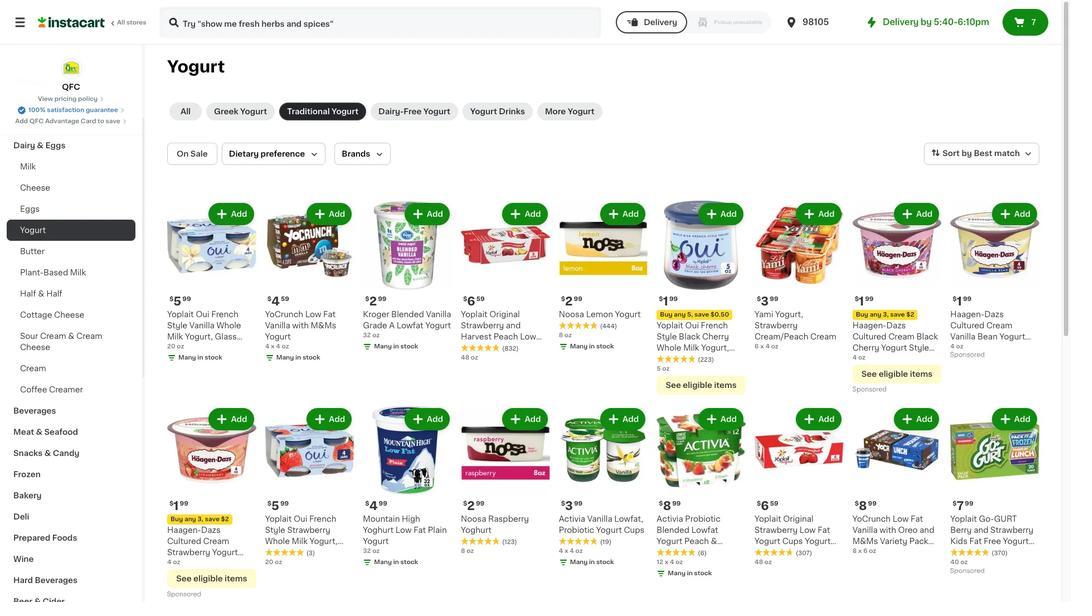 Task type: locate. For each thing, give the bounding box(es) containing it.
pack inside "yoplait original strawberry and harvest peach low fat yogurt cups yogurt pack"
[[489, 355, 508, 363]]

8 oz down noosa raspberry yoghurt on the bottom
[[461, 548, 474, 554]]

many in stock down mountain high yoghurt low fat plain yogurt 32 oz
[[374, 559, 418, 566]]

save for haagen-dazs cultured cream black cherry yogurt style snack
[[891, 311, 905, 318]]

kids
[[951, 538, 968, 545]]

1 horizontal spatial glass
[[265, 549, 287, 557]]

yoplait inside "yoplait original strawberry and harvest peach low fat yogurt cups yogurt pack"
[[461, 310, 488, 318]]

0 vertical spatial oui
[[196, 310, 209, 318]]

dairy
[[13, 142, 35, 149]]

1 vertical spatial pack
[[910, 538, 929, 545]]

qfc logo image
[[60, 58, 82, 79]]

1 vertical spatial variety
[[951, 549, 978, 557]]

0 vertical spatial 3
[[761, 295, 769, 307]]

cheese link
[[7, 177, 135, 198]]

add
[[15, 118, 28, 124], [231, 210, 247, 218], [329, 210, 345, 218], [427, 210, 443, 218], [525, 210, 541, 218], [623, 210, 639, 218], [721, 210, 737, 218], [819, 210, 835, 218], [917, 210, 933, 218], [1015, 210, 1031, 218], [231, 415, 247, 423], [329, 415, 345, 423], [427, 415, 443, 423], [525, 415, 541, 423], [623, 415, 639, 423], [721, 415, 737, 423], [819, 415, 835, 423], [917, 415, 933, 423], [1015, 415, 1031, 423]]

variety down oreo
[[880, 538, 908, 545]]

1 vertical spatial french
[[701, 322, 728, 329]]

1 32 from the top
[[363, 332, 371, 338]]

delivery by 5:40-6:10pm link
[[865, 16, 990, 29]]

go-
[[979, 515, 994, 523]]

original for low
[[783, 515, 814, 523]]

1 horizontal spatial items
[[714, 381, 737, 389]]

1 horizontal spatial haagen-
[[853, 322, 887, 329]]

& for eggs
[[37, 142, 43, 149]]

0 vertical spatial 7
[[1032, 18, 1036, 26]]

stock down (444)
[[597, 343, 614, 349]]

in down jars
[[198, 354, 203, 361]]

1 horizontal spatial $ 8 99
[[855, 500, 877, 512]]

1 vertical spatial glass
[[657, 355, 679, 363]]

yocrunch inside yocrunch low fat vanilla with oreo and m&ms variety pack yogurt
[[853, 515, 891, 523]]

2 up noosa raspberry yoghurt on the bottom
[[467, 500, 475, 512]]

add button for noosa raspberry yoghurt
[[504, 409, 547, 429]]

99 up kroger
[[378, 296, 387, 302]]

kroger
[[363, 310, 389, 318]]

style inside the yoplait oui french style strawberry whole milk yogurt, glass yogurt jar
[[265, 526, 285, 534]]

glass inside the yoplait oui french style black cherry whole milk yogurt, glass yogurt jar
[[657, 355, 679, 363]]

5 for yoplait oui french style strawberry whole milk yogurt, glass yogurt jar
[[272, 500, 279, 512]]

0 vertical spatial whole
[[217, 321, 241, 329]]

and inside yocrunch low fat vanilla with oreo and m&ms variety pack yogurt
[[920, 526, 935, 534]]

32 inside mountain high yoghurt low fat plain yogurt 32 oz
[[363, 548, 371, 554]]

all for all
[[181, 108, 191, 115]]

2 horizontal spatial see eligible items button
[[853, 364, 942, 383]]

48
[[461, 354, 470, 361], [755, 559, 763, 566]]

20 down the yoplait oui french style strawberry whole milk yogurt, glass yogurt jar
[[265, 559, 273, 566]]

★★★★★
[[559, 321, 598, 329], [559, 321, 598, 329], [461, 344, 500, 352], [461, 344, 500, 352], [657, 355, 696, 363], [657, 355, 696, 363], [461, 538, 500, 545], [461, 538, 500, 545], [559, 538, 598, 545], [559, 538, 598, 545], [755, 549, 794, 557], [755, 549, 794, 557], [265, 549, 304, 557], [265, 549, 304, 557], [657, 549, 696, 557], [657, 549, 696, 557], [951, 549, 990, 557], [951, 549, 990, 557]]

5:40-
[[934, 18, 958, 26]]

0 vertical spatial 3,
[[883, 311, 889, 318]]

$ 1 99 up 'haagen-dazs cultured cream strawberry yogurt style snack'
[[169, 500, 188, 512]]

32 for 4
[[363, 548, 371, 554]]

instacart logo image
[[38, 16, 105, 29]]

$ 1 99 for haagen-dazs cultured cream strawberry yogurt style snack
[[169, 500, 188, 512]]

2 horizontal spatial see eligible items
[[862, 370, 933, 378]]

noosa
[[559, 310, 584, 318], [461, 515, 486, 523]]

snack
[[973, 344, 997, 352], [853, 355, 877, 363], [189, 560, 213, 568]]

cultured for yogurt
[[167, 538, 201, 545]]

any left '5,'
[[674, 311, 686, 318]]

see down haagen-dazs cultured cream black cherry yogurt style snack
[[862, 370, 877, 378]]

glass inside the yoplait oui french style strawberry whole milk yogurt, glass yogurt jar
[[265, 549, 287, 557]]

0 horizontal spatial 7
[[957, 500, 964, 512]]

0 vertical spatial variety
[[880, 538, 908, 545]]

3 up yami
[[761, 295, 769, 307]]

sponsored badge image down 'haagen-dazs cultured cream strawberry yogurt style snack'
[[167, 591, 201, 598]]

yoplait for yoplait go-gurt berry and strawberry kids fat free yogurt variety pack, gluten free
[[951, 515, 977, 523]]

$ 3 99 up activia vanilla lowfat, probiotic yogurt cups
[[561, 500, 583, 512]]

1 vertical spatial items
[[714, 381, 737, 389]]

delivery inside button
[[644, 18, 678, 26]]

0 horizontal spatial delivery
[[644, 18, 678, 26]]

jars
[[195, 344, 212, 352]]

style inside 'haagen-dazs cultured cream strawberry yogurt style snack'
[[167, 560, 187, 568]]

haagen- inside haagen-dazs cultured cream vanilla bean yogurt style snack
[[951, 310, 985, 318]]

2 vertical spatial items
[[225, 575, 247, 583]]

0 vertical spatial jar
[[709, 355, 721, 363]]

0 vertical spatial $ 6 59
[[463, 295, 485, 307]]

oui
[[196, 310, 209, 318], [686, 322, 699, 329], [294, 515, 307, 523]]

style inside the yoplait oui french style black cherry whole milk yogurt, glass yogurt jar
[[657, 333, 677, 340]]

0 vertical spatial 4 oz
[[951, 343, 964, 349]]

99 up yoplait oui french style vanilla whole milk yogurt, glass yogurt jars
[[182, 296, 191, 302]]

99 up activia vanilla lowfat, probiotic yogurt cups
[[574, 501, 583, 507]]

items down haagen-dazs cultured cream black cherry yogurt style snack
[[910, 370, 933, 378]]

recipes
[[13, 78, 46, 86]]

sort by
[[943, 150, 972, 157]]

2 horizontal spatial snack
[[973, 344, 997, 352]]

see eligible items down 'haagen-dazs cultured cream strawberry yogurt style snack'
[[176, 575, 247, 583]]

lemon
[[586, 310, 613, 318]]

add button for yoplait oui french style vanilla whole milk yogurt, glass yogurt jars
[[210, 204, 253, 224]]

many in stock down the 12 x 4 oz on the bottom of page
[[668, 571, 712, 577]]

buy any 3, save $2 up 'haagen-dazs cultured cream strawberry yogurt style snack'
[[171, 516, 229, 523]]

fat inside yoplait go-gurt berry and strawberry kids fat free yogurt variety pack, gluten free
[[970, 538, 982, 545]]

1 vertical spatial whole
[[657, 344, 682, 352]]

buy any 3, save $2 for cherry
[[856, 311, 915, 318]]

8 down noosa lemon yogurt at the bottom of page
[[559, 332, 563, 338]]

$ inside '$ 7 99'
[[953, 501, 957, 507]]

0 horizontal spatial glass
[[215, 333, 237, 340]]

french inside the yoplait oui french style strawberry whole milk yogurt, glass yogurt jar
[[309, 515, 336, 523]]

$ for 'add' button associated with yoplait oui french style strawberry whole milk yogurt, glass yogurt jar
[[267, 501, 272, 507]]

meat & seafood link
[[7, 421, 135, 443]]

add button for noosa lemon yogurt
[[602, 204, 645, 224]]

1 horizontal spatial buy
[[660, 311, 673, 318]]

Best match Sort by field
[[925, 143, 1040, 165]]

1 vertical spatial with
[[880, 526, 896, 534]]

20
[[167, 343, 175, 349], [265, 559, 273, 566]]

1 vertical spatial by
[[962, 150, 972, 157]]

20 oz down the yoplait oui french style strawberry whole milk yogurt, glass yogurt jar
[[265, 559, 282, 566]]

99 up haagen-dazs cultured cream black cherry yogurt style snack
[[865, 296, 874, 302]]

oui inside the yoplait oui french style black cherry whole milk yogurt, glass yogurt jar
[[686, 322, 699, 329]]

yogurt, up cream/peach at right
[[776, 310, 803, 318]]

2 horizontal spatial buy
[[856, 311, 869, 318]]

0 vertical spatial noosa
[[559, 310, 584, 318]]

yoghurt for noosa
[[461, 526, 492, 534]]

yoplait original strawberry and harvest peach low fat yogurt cups yogurt pack
[[461, 310, 536, 363]]

1 yoghurt from the left
[[461, 526, 492, 534]]

$ 2 99 for noosa lemon yogurt
[[561, 295, 583, 307]]

yoghurt inside mountain high yoghurt low fat plain yogurt 32 oz
[[363, 526, 394, 534]]

greek yogurt link
[[206, 103, 275, 120]]

in down lemon
[[589, 343, 595, 349]]

qfc down 100%
[[29, 118, 44, 124]]

whole
[[217, 321, 241, 329], [657, 344, 682, 352], [265, 538, 290, 545]]

$ for 'add' button corresponding to yoplait oui french style vanilla whole milk yogurt, glass yogurt jars
[[169, 296, 174, 302]]

$
[[169, 296, 174, 302], [463, 296, 467, 302], [757, 296, 761, 302], [267, 296, 272, 302], [365, 296, 369, 302], [561, 296, 565, 302], [659, 296, 663, 302], [855, 296, 859, 302], [953, 296, 957, 302], [169, 501, 174, 507], [463, 501, 467, 507], [757, 501, 761, 507], [267, 501, 272, 507], [365, 501, 369, 507], [561, 501, 565, 507], [659, 501, 663, 507], [855, 501, 859, 507], [953, 501, 957, 507]]

yoghurt inside noosa raspberry yoghurt
[[461, 526, 492, 534]]

0 horizontal spatial m&ms
[[311, 322, 336, 329]]

4 oz for haagen-dazs cultured cream black cherry yogurt style snack
[[853, 354, 866, 361]]

eligible down '(223)'
[[683, 381, 713, 389]]

black inside the yoplait oui french style black cherry whole milk yogurt, glass yogurt jar
[[679, 333, 701, 340]]

yogurt inside haagen-dazs cultured cream vanilla bean yogurt style snack
[[1000, 333, 1026, 340]]

recipes link
[[7, 71, 135, 93]]

0 horizontal spatial snack
[[189, 560, 213, 568]]

whole inside the yoplait oui french style black cherry whole milk yogurt, glass yogurt jar
[[657, 344, 682, 352]]

all
[[117, 20, 125, 26], [181, 108, 191, 115]]

activia up 4 x 4 oz
[[559, 515, 585, 523]]

lowfat up (6)
[[692, 526, 718, 534]]

1 horizontal spatial see
[[666, 381, 681, 389]]

low inside yoplait original strawberry low fat yogurt cups yogurt pack
[[800, 526, 816, 534]]

1 vertical spatial $ 6 59
[[757, 500, 779, 512]]

see
[[862, 370, 877, 378], [666, 381, 681, 389], [176, 575, 192, 583]]

mountain
[[363, 515, 400, 523]]

yogurt inside the yoplait oui french style strawberry whole milk yogurt, glass yogurt jar
[[289, 549, 315, 557]]

eligible for snack
[[879, 370, 908, 378]]

x
[[761, 343, 764, 349], [271, 343, 275, 349], [565, 548, 568, 554], [858, 548, 862, 554], [665, 559, 669, 566]]

2
[[369, 295, 377, 307], [565, 295, 573, 307], [467, 500, 475, 512]]

& for candy
[[44, 449, 51, 457]]

sponsored badge image
[[951, 352, 984, 358], [853, 386, 887, 393], [951, 568, 984, 574], [167, 591, 201, 598]]

save for haagen-dazs cultured cream strawberry yogurt style snack
[[205, 516, 220, 523]]

add button for yoplait original strawberry low fat yogurt cups yogurt pack
[[797, 409, 841, 429]]

0 horizontal spatial activia
[[559, 515, 585, 523]]

1 vertical spatial cherry
[[853, 344, 880, 352]]

cultured for cherry
[[853, 333, 887, 340]]

yogurt, up '(223)'
[[701, 344, 729, 352]]

style inside haagen-dazs cultured cream black cherry yogurt style snack
[[909, 344, 929, 352]]

(123)
[[502, 539, 517, 545]]

by inside field
[[962, 150, 972, 157]]

0 vertical spatial 48
[[461, 354, 470, 361]]

see eligible items button down 'haagen-dazs cultured cream strawberry yogurt style snack'
[[167, 569, 256, 588]]

all for all stores
[[117, 20, 125, 26]]

probiotic inside activia probiotic blended lowfat yogurt peach & strawberry
[[685, 515, 721, 523]]

yoplait inside yoplait go-gurt berry and strawberry kids fat free yogurt variety pack, gluten free
[[951, 515, 977, 523]]

0 horizontal spatial buy
[[171, 516, 183, 523]]

buy any 3, save $2 for yogurt
[[171, 516, 229, 523]]

2 horizontal spatial $ 2 99
[[561, 295, 583, 307]]

jar right '(3)'
[[317, 549, 329, 557]]

0 vertical spatial lowfat
[[397, 322, 423, 329]]

save right '5,'
[[695, 311, 709, 318]]

original up (307)
[[783, 515, 814, 523]]

lowfat inside kroger blended vanilla grade a lowfat yogurt 32 oz
[[397, 322, 423, 329]]

1 for yoplait oui french style black cherry whole milk yogurt, glass yogurt jar
[[663, 295, 668, 307]]

plant-based milk
[[20, 269, 86, 277]]

2 up noosa lemon yogurt at the bottom of page
[[565, 295, 573, 307]]

stock down (19)
[[597, 559, 614, 566]]

variety up 40 oz
[[951, 549, 978, 557]]

snack for buy any 3, save $2
[[853, 355, 877, 363]]

see eligible items for yogurt,
[[666, 381, 737, 389]]

$ 2 99 for kroger blended vanilla grade a lowfat yogurt
[[365, 295, 387, 307]]

lowfat inside activia probiotic blended lowfat yogurt peach & strawberry
[[692, 526, 718, 534]]

yoplait for yoplait original strawberry and harvest peach low fat yogurt cups yogurt pack
[[461, 310, 488, 318]]

cherry inside the yoplait oui french style black cherry whole milk yogurt, glass yogurt jar
[[703, 333, 729, 340]]

48 oz for pack
[[755, 559, 772, 566]]

hard beverages link
[[7, 570, 135, 591]]

2 horizontal spatial eligible
[[879, 370, 908, 378]]

oui inside the yoplait oui french style strawberry whole milk yogurt, glass yogurt jar
[[294, 515, 307, 523]]

by left 5:40-
[[921, 18, 932, 26]]

blended up a
[[391, 310, 424, 318]]

yocrunch for yocrunch low fat vanilla with m&ms yogurt 4 x 4 oz
[[265, 310, 303, 318]]

2 black from the left
[[917, 333, 938, 340]]

0 vertical spatial yocrunch
[[265, 310, 303, 318]]

buy up haagen-dazs cultured cream black cherry yogurt style snack
[[856, 311, 869, 318]]

free inside dairy-free yogurt link
[[404, 108, 422, 115]]

vanilla inside haagen-dazs cultured cream vanilla bean yogurt style snack
[[951, 333, 976, 340]]

59 up yoplait original strawberry low fat yogurt cups yogurt pack
[[770, 501, 779, 507]]

yogurt, inside yoplait oui french style vanilla whole milk yogurt, glass yogurt jars
[[185, 333, 213, 340]]

dazs inside haagen-dazs cultured cream vanilla bean yogurt style snack
[[985, 310, 1004, 318]]

1 up 'haagen-dazs cultured cream strawberry yogurt style snack'
[[174, 500, 179, 512]]

$ 6 59 up 'harvest'
[[463, 295, 485, 307]]

yogurt link
[[7, 220, 135, 241]]

20 left jars
[[167, 343, 175, 349]]

2 $ 8 99 from the left
[[855, 500, 877, 512]]

0 vertical spatial cups
[[503, 344, 524, 352]]

coffee
[[20, 386, 47, 394]]

oz
[[372, 332, 380, 338], [565, 332, 572, 338], [177, 343, 184, 349], [771, 343, 779, 349], [282, 343, 289, 349], [956, 343, 964, 349], [471, 354, 478, 361], [859, 354, 866, 361], [662, 366, 670, 372], [467, 548, 474, 554], [372, 548, 380, 554], [576, 548, 583, 554], [869, 548, 877, 554], [173, 559, 180, 566], [765, 559, 772, 566], [275, 559, 282, 566], [676, 559, 683, 566], [961, 559, 968, 566]]

yoplait inside the yoplait oui french style strawberry whole milk yogurt, glass yogurt jar
[[265, 515, 292, 523]]

1 horizontal spatial jar
[[709, 355, 721, 363]]

$ 2 99 up noosa raspberry yoghurt on the bottom
[[463, 500, 485, 512]]

yocrunch for yocrunch low fat vanilla with oreo and m&ms variety pack yogurt
[[853, 515, 891, 523]]

half down "plant-based milk" at the top left of the page
[[46, 290, 62, 298]]

variety inside yoplait go-gurt berry and strawberry kids fat free yogurt variety pack, gluten free
[[951, 549, 978, 557]]

french for strawberry
[[309, 515, 336, 523]]

yoplait oui french style vanilla whole milk yogurt, glass yogurt jars
[[167, 310, 241, 352]]

yogurt inside kroger blended vanilla grade a lowfat yogurt 32 oz
[[425, 322, 451, 329]]

1 horizontal spatial half
[[46, 290, 62, 298]]

bakery link
[[7, 485, 135, 506]]

glass for yoplait oui french style vanilla whole milk yogurt, glass yogurt jars
[[215, 333, 237, 340]]

sponsored badge image inside product group
[[951, 568, 984, 574]]

and right oreo
[[920, 526, 935, 534]]

cream/peach
[[755, 333, 809, 340]]

qfc up view pricing policy link
[[62, 83, 80, 91]]

2 up kroger
[[369, 295, 377, 307]]

activia inside activia probiotic blended lowfat yogurt peach & strawberry
[[657, 515, 683, 523]]

buy any 3, save $2 up haagen-dazs cultured cream black cherry yogurt style snack
[[856, 311, 915, 318]]

style
[[167, 321, 187, 329], [657, 333, 677, 340], [909, 344, 929, 352], [951, 344, 971, 352], [265, 526, 285, 534], [167, 560, 187, 568]]

$ 3 99 for yami yogurt, strawberry cream/peach cream
[[757, 295, 779, 307]]

cherry for yogurt,
[[703, 333, 729, 340]]

1 horizontal spatial 3,
[[883, 311, 889, 318]]

1 black from the left
[[679, 333, 701, 340]]

any for yoplait oui french style black cherry whole milk yogurt, glass yogurt jar
[[674, 311, 686, 318]]

eligible down haagen-dazs cultured cream black cherry yogurt style snack
[[879, 370, 908, 378]]

vanilla inside kroger blended vanilla grade a lowfat yogurt 32 oz
[[426, 310, 451, 318]]

fat inside mountain high yoghurt low fat plain yogurt 32 oz
[[414, 526, 426, 534]]

snacks & candy
[[13, 449, 79, 457]]

0 vertical spatial original
[[490, 310, 520, 318]]

1 vertical spatial qfc
[[29, 118, 44, 124]]

by for sort
[[962, 150, 972, 157]]

haagen-dazs cultured cream black cherry yogurt style snack
[[853, 322, 938, 363]]

thanksgiving link
[[7, 93, 135, 114]]

0 vertical spatial pack
[[489, 355, 508, 363]]

7 inside 7 button
[[1032, 18, 1036, 26]]

0 horizontal spatial $ 6 59
[[463, 295, 485, 307]]

1 vertical spatial haagen-
[[853, 322, 887, 329]]

$ 5 99 for yoplait oui french style vanilla whole milk yogurt, glass yogurt jars
[[169, 295, 191, 307]]

dazs for yogurt
[[201, 526, 221, 534]]

x inside yami yogurt, strawberry cream/peach cream 6 x 4 oz
[[761, 343, 764, 349]]

59 up yocrunch low fat vanilla with m&ms yogurt 4 x 4 oz
[[281, 296, 289, 302]]

wine link
[[7, 549, 135, 570]]

whole inside the yoplait oui french style strawberry whole milk yogurt, glass yogurt jar
[[265, 538, 290, 545]]

black for milk
[[679, 333, 701, 340]]

haagen- inside 'haagen-dazs cultured cream strawberry yogurt style snack'
[[167, 526, 201, 534]]

items for yoplait oui french style black cherry whole milk yogurt, glass yogurt jar
[[714, 381, 737, 389]]

1 vertical spatial probiotic
[[559, 526, 594, 534]]

see for yoplait oui french style black cherry whole milk yogurt, glass yogurt jar
[[666, 381, 681, 389]]

by for delivery
[[921, 18, 932, 26]]

1 activia from the left
[[559, 515, 585, 523]]

save
[[106, 118, 120, 124], [695, 311, 709, 318], [891, 311, 905, 318], [205, 516, 220, 523]]

yogurt, up jars
[[185, 333, 213, 340]]

48 down 'harvest'
[[461, 354, 470, 361]]

vanilla inside yoplait oui french style vanilla whole milk yogurt, glass yogurt jars
[[189, 321, 215, 329]]

0 vertical spatial cultured
[[951, 322, 985, 329]]

milk link
[[7, 156, 135, 177]]

a
[[389, 322, 395, 329]]

preference
[[261, 150, 305, 158]]

3 up activia vanilla lowfat, probiotic yogurt cups
[[565, 500, 573, 512]]

stock down yocrunch low fat vanilla with m&ms yogurt 4 x 4 oz
[[303, 354, 320, 361]]

8 oz
[[559, 332, 572, 338], [461, 548, 474, 554]]

48 down yoplait original strawberry low fat yogurt cups yogurt pack
[[755, 559, 763, 566]]

1 half from the left
[[20, 290, 36, 298]]

eggs link
[[7, 198, 135, 220]]

0 vertical spatial 20 oz
[[167, 343, 184, 349]]

1 horizontal spatial dazs
[[887, 322, 906, 329]]

milk
[[20, 163, 36, 171], [70, 269, 86, 277], [167, 333, 183, 340], [684, 344, 699, 352], [292, 538, 308, 545]]

1 horizontal spatial $ 3 99
[[757, 295, 779, 307]]

$ 8 99 up activia probiotic blended lowfat yogurt peach & strawberry
[[659, 500, 681, 512]]

None search field
[[159, 7, 602, 38]]

$ 1 99 up haagen-dazs cultured cream black cherry yogurt style snack
[[855, 295, 874, 307]]

yoplait
[[167, 310, 194, 318], [461, 310, 488, 318], [657, 322, 684, 329], [755, 515, 781, 523], [265, 515, 292, 523], [951, 515, 977, 523]]

1 vertical spatial cheese
[[54, 311, 84, 319]]

cream inside haagen-dazs cultured cream black cherry yogurt style snack
[[889, 333, 915, 340]]

and up the "(832)"
[[506, 321, 521, 329]]

$ 1 99 for haagen-dazs cultured cream black cherry yogurt style snack
[[855, 295, 874, 307]]

yogurt inside activia vanilla lowfat, probiotic yogurt cups
[[596, 526, 622, 534]]

1 horizontal spatial cups
[[624, 526, 645, 534]]

product group
[[167, 201, 256, 364], [265, 201, 354, 364], [363, 201, 452, 353], [461, 201, 550, 363], [559, 201, 648, 353], [657, 201, 746, 395], [755, 201, 844, 351], [853, 201, 942, 396], [951, 201, 1040, 361], [167, 406, 256, 601], [265, 406, 354, 567], [363, 406, 452, 569], [461, 406, 550, 556], [559, 406, 648, 569], [657, 406, 746, 581], [755, 406, 844, 567], [853, 406, 942, 557], [951, 406, 1040, 577]]

see for haagen-dazs cultured cream black cherry yogurt style snack
[[862, 370, 877, 378]]

original inside "yoplait original strawberry and harvest peach low fat yogurt cups yogurt pack"
[[490, 310, 520, 318]]

$ inside $ 4 99
[[365, 501, 369, 507]]

0 horizontal spatial 20 oz
[[167, 343, 184, 349]]

plant-
[[20, 269, 43, 277]]

8 oz down noosa lemon yogurt at the bottom of page
[[559, 332, 572, 338]]

1 horizontal spatial blended
[[657, 526, 690, 534]]

1 horizontal spatial 4 oz
[[853, 354, 866, 361]]

french inside yoplait oui french style vanilla whole milk yogurt, glass yogurt jars
[[211, 310, 239, 318]]

yogurt drinks link
[[463, 103, 533, 120]]

1 vertical spatial original
[[783, 515, 814, 523]]

2 32 from the top
[[363, 548, 371, 554]]

any up 'haagen-dazs cultured cream strawberry yogurt style snack'
[[185, 516, 196, 523]]

all left stores
[[117, 20, 125, 26]]

french down $0.50
[[701, 322, 728, 329]]

eggs up the 'butter'
[[20, 205, 40, 213]]

eligible down 'haagen-dazs cultured cream strawberry yogurt style snack'
[[193, 575, 223, 583]]

2 yoghurt from the left
[[363, 526, 394, 534]]

brands
[[342, 150, 370, 158]]

1 horizontal spatial variety
[[951, 549, 978, 557]]

noosa inside noosa raspberry yoghurt
[[461, 515, 486, 523]]

pack down the "(832)"
[[489, 355, 508, 363]]

see eligible items down '(223)'
[[666, 381, 737, 389]]

Search field
[[161, 8, 601, 37]]

yoghurt for mountain
[[363, 526, 394, 534]]

1 vertical spatial beverages
[[35, 576, 78, 584]]

on sale button
[[167, 143, 217, 165]]

2 activia from the left
[[657, 515, 683, 523]]

2 vertical spatial 4 oz
[[167, 559, 180, 566]]

3, up haagen-dazs cultured cream black cherry yogurt style snack
[[883, 311, 889, 318]]

1 vertical spatial 4 oz
[[853, 354, 866, 361]]

and down go-
[[974, 526, 989, 534]]

6
[[467, 295, 475, 307], [755, 343, 759, 349], [761, 500, 769, 512], [864, 548, 868, 554]]

0 horizontal spatial lowfat
[[397, 322, 423, 329]]

0 horizontal spatial $2
[[221, 516, 229, 523]]

fat inside yocrunch low fat vanilla with oreo and m&ms variety pack yogurt
[[911, 515, 923, 523]]

1 vertical spatial yocrunch
[[853, 515, 891, 523]]

french up jars
[[211, 310, 239, 318]]

0 horizontal spatial with
[[292, 322, 309, 329]]

1
[[663, 295, 668, 307], [859, 295, 864, 307], [957, 295, 962, 307], [174, 500, 179, 512]]

cheese down the milk link
[[20, 184, 50, 192]]

2 vertical spatial eligible
[[193, 575, 223, 583]]

0 horizontal spatial half
[[20, 290, 36, 298]]

(19)
[[600, 539, 612, 545]]

2 horizontal spatial oui
[[686, 322, 699, 329]]

1 horizontal spatial lowfat
[[692, 526, 718, 534]]

0 vertical spatial eggs
[[45, 142, 65, 149]]

coffee creamer link
[[7, 379, 135, 400]]

french for vanilla
[[211, 310, 239, 318]]

grade
[[363, 322, 387, 329]]

yocrunch inside yocrunch low fat vanilla with m&ms yogurt 4 x 4 oz
[[265, 310, 303, 318]]

based
[[43, 269, 68, 277]]

all link
[[169, 103, 202, 120]]

oui for strawberry
[[294, 515, 307, 523]]

yoplait for yoplait oui french style vanilla whole milk yogurt, glass yogurt jars
[[167, 310, 194, 318]]

activia right 'lowfat,'
[[657, 515, 683, 523]]

see eligible items for snack
[[862, 370, 933, 378]]

with inside yocrunch low fat vanilla with m&ms yogurt 4 x 4 oz
[[292, 322, 309, 329]]

1 vertical spatial oui
[[686, 322, 699, 329]]

$ 6 59 up yoplait original strawberry low fat yogurt cups yogurt pack
[[757, 500, 779, 512]]

traditional yogurt link
[[279, 103, 366, 120]]

blended
[[391, 310, 424, 318], [657, 526, 690, 534]]

3, for yogurt
[[198, 516, 203, 523]]

1 horizontal spatial noosa
[[559, 310, 584, 318]]

$ for 'add' button for noosa lemon yogurt
[[561, 296, 565, 302]]

yoplait inside the yoplait oui french style black cherry whole milk yogurt, glass yogurt jar
[[657, 322, 684, 329]]

1 horizontal spatial eggs
[[45, 142, 65, 149]]

peach up the "(832)"
[[494, 333, 518, 340]]

m&ms
[[311, 322, 336, 329], [853, 538, 878, 545]]

lowfat right a
[[397, 322, 423, 329]]

french up '(3)'
[[309, 515, 336, 523]]

6 inside yami yogurt, strawberry cream/peach cream 6 x 4 oz
[[755, 343, 759, 349]]

cultured inside haagen-dazs cultured cream black cherry yogurt style snack
[[853, 333, 887, 340]]

8 oz for noosa lemon yogurt
[[559, 332, 572, 338]]

low
[[305, 310, 321, 318], [520, 333, 536, 340], [893, 515, 909, 523], [800, 526, 816, 534], [396, 526, 412, 534]]

oui inside yoplait oui french style vanilla whole milk yogurt, glass yogurt jars
[[196, 310, 209, 318]]

$ 4 99
[[365, 500, 387, 512]]

59 for yocrunch low fat vanilla with m&ms yogurt
[[281, 296, 289, 302]]

and inside "yoplait original strawberry and harvest peach low fat yogurt cups yogurt pack"
[[506, 321, 521, 329]]

$ 6 59 for yoplait original strawberry low fat yogurt cups yogurt pack
[[757, 500, 779, 512]]

yogurt,
[[776, 310, 803, 318], [185, 333, 213, 340], [701, 344, 729, 352], [310, 538, 338, 545]]

snack inside haagen-dazs cultured cream vanilla bean yogurt style snack
[[973, 344, 997, 352]]

delivery by 5:40-6:10pm
[[883, 18, 990, 26]]

add button for yami yogurt, strawberry cream/peach cream
[[797, 204, 841, 224]]

1 horizontal spatial yocrunch
[[853, 515, 891, 523]]

1 $ 8 99 from the left
[[659, 500, 681, 512]]

strawberry inside the yoplait oui french style strawberry whole milk yogurt, glass yogurt jar
[[287, 526, 330, 534]]

and
[[506, 321, 521, 329], [920, 526, 935, 534], [974, 526, 989, 534]]

cottage
[[20, 311, 52, 319]]

0 horizontal spatial cultured
[[167, 538, 201, 545]]

$0.50
[[711, 311, 729, 318]]

48 oz
[[461, 354, 478, 361], [755, 559, 772, 566]]

peach for 6
[[494, 333, 518, 340]]

save up haagen-dazs cultured cream black cherry yogurt style snack
[[891, 311, 905, 318]]

pack
[[489, 355, 508, 363], [910, 538, 929, 545], [755, 549, 774, 557]]

half
[[20, 290, 36, 298], [46, 290, 62, 298]]

1 vertical spatial blended
[[657, 526, 690, 534]]

1 vertical spatial $2
[[221, 516, 229, 523]]

haagen- for haagen-dazs cultured cream strawberry yogurt style snack
[[167, 526, 201, 534]]

peach inside activia probiotic blended lowfat yogurt peach & strawberry
[[685, 538, 709, 545]]

0 horizontal spatial by
[[921, 18, 932, 26]]

yami
[[755, 310, 774, 318]]

french inside the yoplait oui french style black cherry whole milk yogurt, glass yogurt jar
[[701, 322, 728, 329]]

0 horizontal spatial pack
[[489, 355, 508, 363]]

save for yoplait oui french style black cherry whole milk yogurt, glass yogurt jar
[[695, 311, 709, 318]]

1 horizontal spatial buy any 3, save $2
[[856, 311, 915, 318]]

1 horizontal spatial french
[[309, 515, 336, 523]]

7
[[1032, 18, 1036, 26], [957, 500, 964, 512]]

0 vertical spatial m&ms
[[311, 322, 336, 329]]

$ 8 99 up yocrunch low fat vanilla with oreo and m&ms variety pack yogurt
[[855, 500, 877, 512]]

any up haagen-dazs cultured cream black cherry yogurt style snack
[[870, 311, 882, 318]]

8 down noosa raspberry yoghurt on the bottom
[[461, 548, 465, 554]]

noosa for noosa lemon yogurt
[[559, 310, 584, 318]]

$ for 'add' button associated with yoplait original strawberry low fat yogurt cups yogurt pack
[[757, 501, 761, 507]]

cultured inside haagen-dazs cultured cream vanilla bean yogurt style snack
[[951, 322, 985, 329]]

sponsored badge image down 40 oz
[[951, 568, 984, 574]]

yogurt, up '(3)'
[[310, 538, 338, 545]]

cheese down half & half 'link' at left
[[54, 311, 84, 319]]

black
[[679, 333, 701, 340], [917, 333, 938, 340]]

0 vertical spatial french
[[211, 310, 239, 318]]

creamer
[[49, 386, 83, 394]]

add button for yoplait original strawberry and harvest peach low fat yogurt cups yogurt pack
[[504, 204, 547, 224]]

beverages
[[13, 407, 56, 415], [35, 576, 78, 584]]

1 horizontal spatial yoghurt
[[461, 526, 492, 534]]

2 horizontal spatial 2
[[565, 295, 573, 307]]

$ for activia vanilla lowfat, probiotic yogurt cups 'add' button
[[561, 501, 565, 507]]

2 vertical spatial see eligible items
[[176, 575, 247, 583]]

1 vertical spatial lowfat
[[692, 526, 718, 534]]

blended up the 12 x 4 oz on the bottom of page
[[657, 526, 690, 534]]

0 horizontal spatial all
[[117, 20, 125, 26]]

0 vertical spatial snack
[[973, 344, 997, 352]]

$ for noosa raspberry yoghurt 'add' button
[[463, 501, 467, 507]]

style inside yoplait oui french style vanilla whole milk yogurt, glass yogurt jars
[[167, 321, 187, 329]]

snack for 1
[[973, 344, 997, 352]]

cherry for snack
[[853, 344, 880, 352]]

any for haagen-dazs cultured cream black cherry yogurt style snack
[[870, 311, 882, 318]]

2 vertical spatial snack
[[189, 560, 213, 568]]



Task type: vqa. For each thing, say whether or not it's contained in the screenshot.


Task type: describe. For each thing, give the bounding box(es) containing it.
oz inside yocrunch low fat vanilla with m&ms yogurt 4 x 4 oz
[[282, 343, 289, 349]]

(223)
[[698, 357, 714, 363]]

(370)
[[992, 550, 1008, 557]]

99 up the yoplait oui french style strawberry whole milk yogurt, glass yogurt jar
[[280, 501, 289, 507]]

yoplait for yoplait oui french style strawberry whole milk yogurt, glass yogurt jar
[[265, 515, 292, 523]]

frozen
[[13, 471, 41, 478]]

$ for yocrunch low fat vanilla with oreo and m&ms variety pack yogurt's 'add' button
[[855, 501, 859, 507]]

$ for activia probiotic blended lowfat yogurt peach & strawberry's 'add' button
[[659, 501, 663, 507]]

1 horizontal spatial free
[[951, 560, 968, 568]]

cream inside yami yogurt, strawberry cream/peach cream 6 x 4 oz
[[811, 333, 837, 340]]

sponsored badge image down haagen-dazs cultured cream black cherry yogurt style snack
[[853, 386, 887, 393]]

x for 4 x 4 oz
[[565, 548, 568, 554]]

yogurt inside the yoplait oui french style black cherry whole milk yogurt, glass yogurt jar
[[681, 355, 707, 363]]

many down 4 x 4 oz
[[570, 559, 588, 566]]

snacks
[[13, 449, 43, 457]]

4 oz for haagen-dazs cultured cream strawberry yogurt style snack
[[167, 559, 180, 566]]

coffee creamer
[[20, 386, 83, 394]]

yogurt, inside the yoplait oui french style black cherry whole milk yogurt, glass yogurt jar
[[701, 344, 729, 352]]

gluten
[[1003, 549, 1029, 557]]

add button for activia probiotic blended lowfat yogurt peach & strawberry
[[700, 409, 743, 429]]

many in stock down 4 x 4 oz
[[570, 559, 614, 566]]

1 for haagen-dazs cultured cream black cherry yogurt style snack
[[859, 295, 864, 307]]

snack inside 'haagen-dazs cultured cream strawberry yogurt style snack'
[[189, 560, 213, 568]]

greek yogurt
[[214, 108, 267, 115]]

hard beverages
[[13, 576, 78, 584]]

cultured for bean
[[951, 322, 985, 329]]

$ 1 99 up haagen-dazs cultured cream vanilla bean yogurt style snack
[[953, 295, 972, 307]]

99 up 'haagen-dazs cultured cream strawberry yogurt style snack'
[[180, 501, 188, 507]]

stock down jars
[[205, 354, 222, 361]]

blended inside kroger blended vanilla grade a lowfat yogurt 32 oz
[[391, 310, 424, 318]]

& for half
[[38, 290, 44, 298]]

bean
[[978, 333, 998, 340]]

$ 5 99 for yoplait oui french style strawberry whole milk yogurt, glass yogurt jar
[[267, 500, 289, 512]]

oreo
[[898, 526, 918, 534]]

many down lemon
[[570, 343, 588, 349]]

many down the grade
[[374, 343, 392, 349]]

view pricing policy link
[[38, 95, 104, 104]]

yogurt inside haagen-dazs cultured cream black cherry yogurt style snack
[[882, 344, 907, 352]]

whole for yoplait oui french style strawberry whole milk yogurt, glass yogurt jar
[[265, 538, 290, 545]]

dairy-free yogurt link
[[371, 103, 458, 120]]

99 inside $ 4 99
[[379, 501, 387, 507]]

activia vanilla lowfat, probiotic yogurt cups
[[559, 515, 645, 534]]

milk inside the yoplait oui french style black cherry whole milk yogurt, glass yogurt jar
[[684, 344, 699, 352]]

strawberry inside 'haagen-dazs cultured cream strawberry yogurt style snack'
[[167, 549, 210, 557]]

$ 7 99
[[953, 500, 974, 512]]

haagen- for haagen-dazs cultured cream vanilla bean yogurt style snack
[[951, 310, 985, 318]]

strawberry inside activia probiotic blended lowfat yogurt peach & strawberry
[[657, 549, 700, 557]]

40
[[951, 559, 959, 566]]

lowfat,
[[615, 515, 643, 523]]

high
[[402, 515, 420, 523]]

$ for 'add' button associated with yoplait original strawberry and harvest peach low fat yogurt cups yogurt pack
[[463, 296, 467, 302]]

2 horizontal spatial 5
[[657, 366, 661, 372]]

dazs for bean
[[985, 310, 1004, 318]]

plant-based milk link
[[7, 262, 135, 283]]

plain
[[428, 526, 447, 534]]

$ for 'add' button for kroger blended vanilla grade a lowfat yogurt
[[365, 296, 369, 302]]

x for 8 x 6 oz
[[858, 548, 862, 554]]

stock down kroger blended vanilla grade a lowfat yogurt 32 oz
[[401, 343, 418, 349]]

yogurt inside yoplait go-gurt berry and strawberry kids fat free yogurt variety pack, gluten free
[[1003, 538, 1029, 545]]

yogurt, inside the yoplait oui french style strawberry whole milk yogurt, glass yogurt jar
[[310, 538, 338, 545]]

x inside yocrunch low fat vanilla with m&ms yogurt 4 x 4 oz
[[271, 343, 275, 349]]

many down yocrunch low fat vanilla with m&ms yogurt 4 x 4 oz
[[276, 354, 294, 361]]

(3)
[[306, 550, 315, 557]]

all stores
[[117, 20, 146, 26]]

half & half link
[[7, 283, 135, 304]]

in down a
[[393, 343, 399, 349]]

0 vertical spatial cheese
[[20, 184, 50, 192]]

1 horizontal spatial 20
[[265, 559, 273, 566]]

& inside activia probiotic blended lowfat yogurt peach & strawberry
[[711, 538, 717, 545]]

$ 1 99 for yoplait oui french style black cherry whole milk yogurt, glass yogurt jar
[[659, 295, 678, 307]]

buy any 5, save $0.50
[[660, 311, 729, 318]]

cups inside "yoplait original strawberry and harvest peach low fat yogurt cups yogurt pack"
[[503, 344, 524, 352]]

yoplait for yoplait oui french style black cherry whole milk yogurt, glass yogurt jar
[[657, 322, 684, 329]]

berry
[[951, 526, 972, 534]]

beverages inside "beverages" link
[[13, 407, 56, 415]]

many in stock down a
[[374, 343, 418, 349]]

$ 6 59 for yoplait original strawberry and harvest peach low fat yogurt cups yogurt pack
[[463, 295, 485, 307]]

strawberry inside yami yogurt, strawberry cream/peach cream 6 x 4 oz
[[755, 321, 798, 329]]

with for m&ms
[[292, 322, 309, 329]]

yogurt inside mountain high yoghurt low fat plain yogurt 32 oz
[[363, 538, 389, 545]]

sort
[[943, 150, 960, 157]]

sponsored badge image down bean
[[951, 352, 984, 358]]

2 for noosa lemon yogurt
[[565, 295, 573, 307]]

cream inside haagen-dazs cultured cream vanilla bean yogurt style snack
[[987, 322, 1013, 329]]

5,
[[687, 311, 693, 318]]

produce
[[13, 120, 47, 128]]

99 up buy any 5, save $0.50
[[670, 296, 678, 302]]

many in stock down jars
[[178, 354, 222, 361]]

stock down mountain high yoghurt low fat plain yogurt 32 oz
[[401, 559, 418, 566]]

32 for 2
[[363, 332, 371, 338]]

add qfc advantage card to save link
[[15, 117, 127, 126]]

with for oreo
[[880, 526, 896, 534]]

cream inside 'haagen-dazs cultured cream strawberry yogurt style snack'
[[203, 538, 229, 545]]

vanilla inside yocrunch low fat vanilla with m&ms yogurt 4 x 4 oz
[[265, 322, 290, 329]]

milk inside the yoplait oui french style strawberry whole milk yogurt, glass yogurt jar
[[292, 538, 308, 545]]

french for black
[[701, 322, 728, 329]]

yoplait for yoplait original strawberry low fat yogurt cups yogurt pack
[[755, 515, 781, 523]]

$ 8 99 for yocrunch
[[855, 500, 877, 512]]

1 vertical spatial eggs
[[20, 205, 40, 213]]

add button for kroger blended vanilla grade a lowfat yogurt
[[406, 204, 449, 224]]

many down mountain high yoghurt low fat plain yogurt 32 oz
[[374, 559, 392, 566]]

thanksgiving
[[13, 99, 67, 107]]

99 up activia probiotic blended lowfat yogurt peach & strawberry
[[672, 501, 681, 507]]

dairy & eggs link
[[7, 135, 135, 156]]

0 horizontal spatial eligible
[[193, 575, 223, 583]]

2 for noosa raspberry yoghurt
[[467, 500, 475, 512]]

stock down (6)
[[694, 571, 712, 577]]

variety inside yocrunch low fat vanilla with oreo and m&ms variety pack yogurt
[[880, 538, 908, 545]]

100%
[[28, 107, 45, 113]]

many in stock down yocrunch low fat vanilla with m&ms yogurt 4 x 4 oz
[[276, 354, 320, 361]]

sour cream & cream cheese
[[20, 332, 102, 351]]

99 up yami
[[770, 296, 779, 302]]

wine
[[13, 555, 34, 563]]

low inside yocrunch low fat vanilla with m&ms yogurt 4 x 4 oz
[[305, 310, 321, 318]]

eligible for yogurt,
[[683, 381, 713, 389]]

yoplait oui french style strawberry whole milk yogurt, glass yogurt jar
[[265, 515, 338, 557]]

$2 for haagen-dazs cultured cream strawberry yogurt style snack
[[221, 516, 229, 523]]

6:10pm
[[958, 18, 990, 26]]

items for haagen-dazs cultured cream black cherry yogurt style snack
[[910, 370, 933, 378]]

beverages inside hard beverages link
[[35, 576, 78, 584]]

yogurt inside 'haagen-dazs cultured cream strawberry yogurt style snack'
[[212, 549, 238, 557]]

$ for 'add' button corresponding to mountain high yoghurt low fat plain yogurt
[[365, 501, 369, 507]]

1 up haagen-dazs cultured cream vanilla bean yogurt style snack
[[957, 295, 962, 307]]

0 horizontal spatial see eligible items button
[[167, 569, 256, 588]]

sour
[[20, 332, 38, 340]]

save right the to
[[106, 118, 120, 124]]

(832)
[[502, 345, 519, 352]]

oui for vanilla
[[196, 310, 209, 318]]

2 for kroger blended vanilla grade a lowfat yogurt
[[369, 295, 377, 307]]

delivery for delivery by 5:40-6:10pm
[[883, 18, 919, 26]]

view pricing policy
[[38, 96, 98, 102]]

to
[[98, 118, 104, 124]]

2 half from the left
[[46, 290, 62, 298]]

seafood
[[44, 428, 78, 436]]

48 for yoplait original strawberry and harvest peach low fat yogurt cups yogurt pack
[[461, 354, 470, 361]]

m&ms inside yocrunch low fat vanilla with m&ms yogurt 4 x 4 oz
[[311, 322, 336, 329]]

yami yogurt, strawberry cream/peach cream 6 x 4 oz
[[755, 310, 837, 349]]

(6)
[[698, 550, 707, 557]]

fat inside "yoplait original strawberry and harvest peach low fat yogurt cups yogurt pack"
[[461, 344, 473, 352]]

probiotic inside activia vanilla lowfat, probiotic yogurt cups
[[559, 526, 594, 534]]

3 for yami yogurt, strawberry cream/peach cream
[[761, 295, 769, 307]]

see for haagen-dazs cultured cream strawberry yogurt style snack
[[176, 575, 192, 583]]

99 up yocrunch low fat vanilla with oreo and m&ms variety pack yogurt
[[868, 501, 877, 507]]

product group containing 7
[[951, 406, 1040, 577]]

meat & seafood
[[13, 428, 78, 436]]

99 up noosa raspberry yoghurt on the bottom
[[476, 501, 485, 507]]

on
[[177, 150, 189, 158]]

whole for yoplait oui french style vanilla whole milk yogurt, glass yogurt jars
[[217, 321, 241, 329]]

5 oz
[[657, 366, 670, 372]]

blended inside activia probiotic blended lowfat yogurt peach & strawberry
[[657, 526, 690, 534]]

yogurt, inside yami yogurt, strawberry cream/peach cream 6 x 4 oz
[[776, 310, 803, 318]]

peach for 8
[[685, 538, 709, 545]]

3, for cherry
[[883, 311, 889, 318]]

strawberry inside yoplait go-gurt berry and strawberry kids fat free yogurt variety pack, gluten free
[[991, 526, 1034, 534]]

original for and
[[490, 310, 520, 318]]

many in stock down (444)
[[570, 343, 614, 349]]

in down mountain high yoghurt low fat plain yogurt 32 oz
[[393, 559, 399, 566]]

yogurt drinks
[[470, 108, 525, 115]]

dairy-free yogurt
[[379, 108, 450, 115]]

noosa lemon yogurt
[[559, 310, 641, 318]]

$ for yami yogurt, strawberry cream/peach cream's 'add' button
[[757, 296, 761, 302]]

strawberry inside "yoplait original strawberry and harvest peach low fat yogurt cups yogurt pack"
[[461, 321, 504, 329]]

1 for haagen-dazs cultured cream strawberry yogurt style snack
[[174, 500, 179, 512]]

$ 4 59
[[267, 295, 289, 307]]

8 x 6 oz
[[853, 548, 877, 554]]

add qfc advantage card to save
[[15, 118, 120, 124]]

see eligible items button for yogurt,
[[657, 376, 746, 395]]

yogurt inside activia probiotic blended lowfat yogurt peach & strawberry
[[657, 538, 683, 545]]

yoplait original strawberry low fat yogurt cups yogurt pack
[[755, 515, 831, 557]]

oz inside kroger blended vanilla grade a lowfat yogurt 32 oz
[[372, 332, 380, 338]]

yocrunch low fat vanilla with m&ms yogurt 4 x 4 oz
[[265, 310, 336, 349]]

haagen- for haagen-dazs cultured cream black cherry yogurt style snack
[[853, 322, 887, 329]]

jar inside the yoplait oui french style strawberry whole milk yogurt, glass yogurt jar
[[317, 549, 329, 557]]

(307)
[[796, 550, 812, 557]]

& inside sour cream & cream cheese
[[68, 332, 74, 340]]

dazs for cherry
[[887, 322, 906, 329]]

dairy & eggs
[[13, 142, 65, 149]]

oz inside yami yogurt, strawberry cream/peach cream 6 x 4 oz
[[771, 343, 779, 349]]

cups inside yoplait original strawberry low fat yogurt cups yogurt pack
[[783, 538, 803, 545]]

7 inside product group
[[957, 500, 964, 512]]

yogurt inside yocrunch low fat vanilla with m&ms yogurt 4 x 4 oz
[[265, 333, 291, 340]]

butter link
[[7, 241, 135, 262]]

4 inside yami yogurt, strawberry cream/peach cream 6 x 4 oz
[[766, 343, 770, 349]]

pack inside yoplait original strawberry low fat yogurt cups yogurt pack
[[755, 549, 774, 557]]

best match
[[974, 150, 1020, 157]]

pack inside yocrunch low fat vanilla with oreo and m&ms variety pack yogurt
[[910, 538, 929, 545]]

in down activia vanilla lowfat, probiotic yogurt cups
[[589, 559, 595, 566]]

and inside yoplait go-gurt berry and strawberry kids fat free yogurt variety pack, gluten free
[[974, 526, 989, 534]]

cheese inside sour cream & cream cheese
[[20, 343, 50, 351]]

cottage cheese
[[20, 311, 84, 319]]

fat inside yocrunch low fat vanilla with m&ms yogurt 4 x 4 oz
[[323, 310, 336, 318]]

butter
[[20, 248, 45, 255]]

3 for activia vanilla lowfat, probiotic yogurt cups
[[565, 500, 573, 512]]

1 horizontal spatial qfc
[[62, 83, 80, 91]]

99 up noosa lemon yogurt at the bottom of page
[[574, 296, 583, 302]]

vanilla inside yocrunch low fat vanilla with oreo and m&ms variety pack yogurt
[[853, 526, 878, 534]]

in down activia probiotic blended lowfat yogurt peach & strawberry
[[687, 571, 693, 577]]

service type group
[[616, 11, 772, 33]]

prepared foods
[[13, 534, 77, 542]]

4 x 4 oz
[[559, 548, 583, 554]]

low inside mountain high yoghurt low fat plain yogurt 32 oz
[[396, 526, 412, 534]]

card
[[81, 118, 96, 124]]

advantage
[[45, 118, 79, 124]]

yogurt inside yoplait oui french style vanilla whole milk yogurt, glass yogurt jars
[[167, 344, 193, 352]]

99 inside '$ 7 99'
[[965, 501, 974, 507]]

milk inside yoplait oui french style vanilla whole milk yogurt, glass yogurt jars
[[167, 333, 183, 340]]

yocrunch low fat vanilla with oreo and m&ms variety pack yogurt
[[853, 515, 935, 557]]

vanilla inside activia vanilla lowfat, probiotic yogurt cups
[[587, 515, 613, 523]]

strawberry inside yoplait original strawberry low fat yogurt cups yogurt pack
[[755, 526, 798, 534]]

delivery for delivery
[[644, 18, 678, 26]]

8 right (307)
[[853, 548, 857, 554]]

any for haagen-dazs cultured cream strawberry yogurt style snack
[[185, 516, 196, 523]]

98105 button
[[785, 7, 852, 38]]

dietary
[[229, 150, 259, 158]]

buy for haagen-dazs cultured cream strawberry yogurt style snack
[[171, 516, 183, 523]]

more yogurt link
[[537, 103, 603, 120]]

add button for activia vanilla lowfat, probiotic yogurt cups
[[602, 409, 645, 429]]

8 oz for noosa raspberry yoghurt
[[461, 548, 474, 554]]

cottage cheese link
[[7, 304, 135, 326]]

add button for yocrunch low fat vanilla with m&ms yogurt
[[308, 204, 351, 224]]

low inside yocrunch low fat vanilla with oreo and m&ms variety pack yogurt
[[893, 515, 909, 523]]

2 horizontal spatial free
[[984, 538, 1001, 545]]

oz inside product group
[[961, 559, 968, 566]]

$ 3 99 for activia vanilla lowfat, probiotic yogurt cups
[[561, 500, 583, 512]]

many down jars
[[178, 354, 196, 361]]

buy for haagen-dazs cultured cream black cherry yogurt style snack
[[856, 311, 869, 318]]

oz inside mountain high yoghurt low fat plain yogurt 32 oz
[[372, 548, 380, 554]]

deli link
[[7, 506, 135, 527]]

in down yocrunch low fat vanilla with m&ms yogurt 4 x 4 oz
[[295, 354, 301, 361]]

deli
[[13, 513, 29, 521]]

frozen link
[[7, 464, 135, 485]]

& for seafood
[[36, 428, 42, 436]]

meat
[[13, 428, 34, 436]]

m&ms inside yocrunch low fat vanilla with oreo and m&ms variety pack yogurt
[[853, 538, 878, 545]]

traditional
[[287, 108, 330, 115]]

8 up activia probiotic blended lowfat yogurt peach & strawberry
[[663, 500, 671, 512]]

fat inside yoplait original strawberry low fat yogurt cups yogurt pack
[[818, 526, 830, 534]]

0 horizontal spatial 20
[[167, 343, 175, 349]]

raspberry
[[488, 515, 529, 523]]

yogurt inside yocrunch low fat vanilla with oreo and m&ms variety pack yogurt
[[853, 549, 879, 557]]

jar inside the yoplait oui french style black cherry whole milk yogurt, glass yogurt jar
[[709, 355, 721, 363]]

style inside haagen-dazs cultured cream vanilla bean yogurt style snack
[[951, 344, 971, 352]]

low inside "yoplait original strawberry and harvest peach low fat yogurt cups yogurt pack"
[[520, 333, 536, 340]]

59 for yoplait original strawberry low fat yogurt cups yogurt pack
[[770, 501, 779, 507]]

99 up haagen-dazs cultured cream vanilla bean yogurt style snack
[[963, 296, 972, 302]]

traditional yogurt
[[287, 108, 359, 115]]

see eligible items button for snack
[[853, 364, 942, 383]]

many down the 12 x 4 oz on the bottom of page
[[668, 571, 686, 577]]

cream link
[[7, 358, 135, 379]]

greek
[[214, 108, 238, 115]]

x for 12 x 4 oz
[[665, 559, 669, 566]]

cups inside activia vanilla lowfat, probiotic yogurt cups
[[624, 526, 645, 534]]

half & half
[[20, 290, 62, 298]]

$ 8 99 for activia
[[659, 500, 681, 512]]

8 up yocrunch low fat vanilla with oreo and m&ms variety pack yogurt
[[859, 500, 867, 512]]

0 horizontal spatial qfc
[[29, 118, 44, 124]]

1 vertical spatial 20 oz
[[265, 559, 282, 566]]

activia for 3
[[559, 515, 585, 523]]

$2 for haagen-dazs cultured cream black cherry yogurt style snack
[[907, 311, 915, 318]]

qfc link
[[60, 58, 82, 93]]



